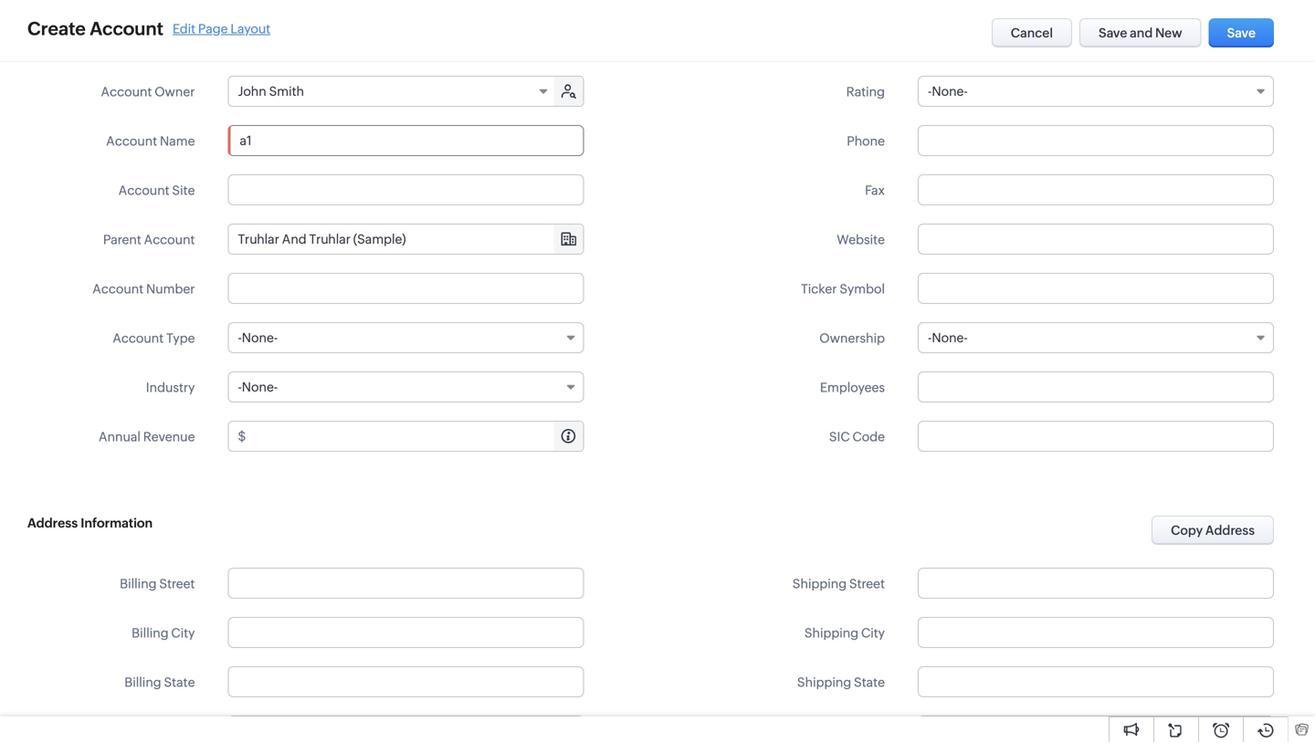 Task type: vqa. For each thing, say whether or not it's contained in the screenshot.
"Search" image
no



Task type: locate. For each thing, give the bounding box(es) containing it.
save for save
[[1227, 26, 1256, 40]]

shipping down shipping city
[[797, 675, 851, 690]]

save
[[1099, 26, 1127, 40], [1227, 26, 1256, 40]]

copy
[[1171, 523, 1203, 538]]

state
[[164, 675, 195, 690], [854, 675, 885, 690]]

save inside button
[[1099, 26, 1127, 40]]

billing down billing street
[[132, 626, 169, 641]]

-none- for rating
[[928, 84, 968, 99]]

rating
[[846, 84, 885, 99]]

- right "rating"
[[928, 84, 932, 99]]

shipping up shipping city
[[792, 577, 847, 591]]

None text field
[[918, 174, 1274, 205], [918, 224, 1274, 255], [229, 225, 583, 254], [918, 372, 1274, 403], [918, 421, 1274, 452], [228, 568, 584, 599], [918, 568, 1274, 599], [228, 617, 584, 648], [918, 667, 1274, 698], [228, 716, 584, 742], [918, 174, 1274, 205], [918, 224, 1274, 255], [229, 225, 583, 254], [918, 372, 1274, 403], [918, 421, 1274, 452], [228, 568, 584, 599], [918, 568, 1274, 599], [228, 617, 584, 648], [918, 667, 1274, 698], [228, 716, 584, 742]]

address
[[27, 516, 78, 531], [1205, 523, 1255, 538]]

shipping street
[[792, 577, 885, 591]]

0 horizontal spatial address
[[27, 516, 78, 531]]

0 horizontal spatial city
[[171, 626, 195, 641]]

shipping for shipping city
[[804, 626, 859, 641]]

billing up billing city
[[120, 577, 157, 591]]

account
[[90, 18, 164, 39], [101, 84, 152, 99], [106, 134, 157, 148], [118, 183, 169, 198], [144, 232, 195, 247], [93, 282, 144, 296], [113, 331, 164, 346]]

billing for billing city
[[132, 626, 169, 641]]

state down shipping city
[[854, 675, 885, 690]]

0 horizontal spatial save
[[1099, 26, 1127, 40]]

city
[[171, 626, 195, 641], [861, 626, 885, 641]]

code
[[852, 430, 885, 444]]

1 horizontal spatial state
[[854, 675, 885, 690]]

shipping city
[[804, 626, 885, 641]]

billing down billing city
[[124, 675, 161, 690]]

account owner
[[101, 84, 195, 99]]

- for rating
[[928, 84, 932, 99]]

0 vertical spatial shipping
[[792, 577, 847, 591]]

1 horizontal spatial street
[[849, 577, 885, 591]]

shipping for shipping street
[[792, 577, 847, 591]]

account left site
[[118, 183, 169, 198]]

save for save and new
[[1099, 26, 1127, 40]]

1 state from the left
[[164, 675, 195, 690]]

copy address button
[[1152, 516, 1274, 545]]

0 horizontal spatial state
[[164, 675, 195, 690]]

2 vertical spatial billing
[[124, 675, 161, 690]]

street up billing city
[[159, 577, 195, 591]]

sic
[[829, 430, 850, 444]]

state down billing city
[[164, 675, 195, 690]]

-None- field
[[918, 76, 1274, 107], [228, 322, 584, 353], [918, 322, 1274, 353], [228, 372, 584, 403]]

save left and
[[1099, 26, 1127, 40]]

save and new button
[[1079, 18, 1201, 47]]

new
[[1155, 26, 1182, 40]]

street up shipping city
[[849, 577, 885, 591]]

account left name
[[106, 134, 157, 148]]

account for name
[[106, 134, 157, 148]]

1 street from the left
[[159, 577, 195, 591]]

0 vertical spatial billing
[[120, 577, 157, 591]]

ticker
[[801, 282, 837, 296]]

page
[[198, 21, 228, 36]]

billing
[[120, 577, 157, 591], [132, 626, 169, 641], [124, 675, 161, 690]]

save right new
[[1227, 26, 1256, 40]]

2 street from the left
[[849, 577, 885, 591]]

shipping
[[792, 577, 847, 591], [804, 626, 859, 641], [797, 675, 851, 690]]

state for shipping state
[[854, 675, 885, 690]]

1 horizontal spatial save
[[1227, 26, 1256, 40]]

city up shipping state
[[861, 626, 885, 641]]

2 state from the left
[[854, 675, 885, 690]]

- up $
[[238, 380, 242, 395]]

1 horizontal spatial address
[[1205, 523, 1255, 538]]

edit page layout link
[[173, 21, 270, 36]]

- for ownership
[[928, 331, 932, 345]]

address right copy
[[1205, 523, 1255, 538]]

none- for rating
[[932, 84, 968, 99]]

2 vertical spatial shipping
[[797, 675, 851, 690]]

account type
[[113, 331, 195, 346]]

1 city from the left
[[171, 626, 195, 641]]

information
[[81, 516, 153, 531]]

site
[[172, 183, 195, 198]]

-none-
[[928, 84, 968, 99], [238, 331, 278, 345], [928, 331, 968, 345], [238, 380, 278, 395]]

none- for ownership
[[932, 331, 968, 345]]

0 horizontal spatial street
[[159, 577, 195, 591]]

save button
[[1209, 18, 1274, 47]]

account down parent
[[93, 282, 144, 296]]

shipping for shipping state
[[797, 675, 851, 690]]

-none- for account type
[[238, 331, 278, 345]]

account left owner
[[101, 84, 152, 99]]

city for shipping city
[[861, 626, 885, 641]]

- right type
[[238, 331, 242, 345]]

address left information
[[27, 516, 78, 531]]

None field
[[229, 225, 583, 254]]

shipping state
[[797, 675, 885, 690]]

city for billing city
[[171, 626, 195, 641]]

ownership
[[819, 331, 885, 346]]

billing state
[[124, 675, 195, 690]]

street
[[159, 577, 195, 591], [849, 577, 885, 591]]

billing street
[[120, 577, 195, 591]]

1 vertical spatial shipping
[[804, 626, 859, 641]]

account site
[[118, 183, 195, 198]]

city up the "billing state"
[[171, 626, 195, 641]]

employees
[[820, 380, 885, 395]]

none- for industry
[[242, 380, 278, 395]]

account left type
[[113, 331, 164, 346]]

state for billing state
[[164, 675, 195, 690]]

number
[[146, 282, 195, 296]]

save inside button
[[1227, 26, 1256, 40]]

account right parent
[[144, 232, 195, 247]]

1 vertical spatial billing
[[132, 626, 169, 641]]

None text field
[[228, 125, 584, 156], [918, 125, 1274, 156], [228, 174, 584, 205], [228, 273, 584, 304], [918, 273, 1274, 304], [249, 422, 583, 451], [918, 617, 1274, 648], [228, 667, 584, 698], [918, 716, 1274, 742], [228, 125, 584, 156], [918, 125, 1274, 156], [228, 174, 584, 205], [228, 273, 584, 304], [918, 273, 1274, 304], [249, 422, 583, 451], [918, 617, 1274, 648], [228, 667, 584, 698], [918, 716, 1274, 742]]

John Smith field
[[229, 77, 556, 106]]

shipping down shipping street
[[804, 626, 859, 641]]

- for industry
[[238, 380, 242, 395]]

none-
[[932, 84, 968, 99], [242, 331, 278, 345], [932, 331, 968, 345], [242, 380, 278, 395]]

1 horizontal spatial city
[[861, 626, 885, 641]]

2 save from the left
[[1227, 26, 1256, 40]]

-
[[928, 84, 932, 99], [238, 331, 242, 345], [928, 331, 932, 345], [238, 380, 242, 395]]

none- for account type
[[242, 331, 278, 345]]

cancel
[[1011, 26, 1053, 40]]

- right the ownership
[[928, 331, 932, 345]]

john
[[238, 84, 266, 99]]

1 save from the left
[[1099, 26, 1127, 40]]

2 city from the left
[[861, 626, 885, 641]]



Task type: describe. For each thing, give the bounding box(es) containing it.
owner
[[155, 84, 195, 99]]

billing city
[[132, 626, 195, 641]]

account for owner
[[101, 84, 152, 99]]

-none- for industry
[[238, 380, 278, 395]]

website
[[837, 232, 885, 247]]

ticker symbol
[[801, 282, 885, 296]]

create account edit page layout
[[27, 18, 270, 39]]

and
[[1130, 26, 1153, 40]]

account name
[[106, 134, 195, 148]]

revenue
[[143, 430, 195, 444]]

fax
[[865, 183, 885, 198]]

parent account
[[103, 232, 195, 247]]

sic code
[[829, 430, 885, 444]]

name
[[160, 134, 195, 148]]

edit
[[173, 21, 195, 36]]

billing for billing street
[[120, 577, 157, 591]]

industry
[[146, 380, 195, 395]]

-none- field for ownership
[[918, 322, 1274, 353]]

billing for billing state
[[124, 675, 161, 690]]

phone
[[847, 134, 885, 148]]

-none- field for industry
[[228, 372, 584, 403]]

cancel button
[[992, 18, 1072, 47]]

account left edit
[[90, 18, 164, 39]]

-none- field for rating
[[918, 76, 1274, 107]]

annual
[[99, 430, 141, 444]]

- for account type
[[238, 331, 242, 345]]

annual revenue
[[99, 430, 195, 444]]

account for site
[[118, 183, 169, 198]]

street for shipping street
[[849, 577, 885, 591]]

john smith
[[238, 84, 304, 99]]

symbol
[[840, 282, 885, 296]]

parent
[[103, 232, 141, 247]]

create
[[27, 18, 86, 39]]

account for number
[[93, 282, 144, 296]]

-none- field for account type
[[228, 322, 584, 353]]

smith
[[269, 84, 304, 99]]

address information copy address
[[27, 516, 1255, 538]]

$
[[238, 429, 246, 444]]

account number
[[93, 282, 195, 296]]

account for type
[[113, 331, 164, 346]]

layout
[[230, 21, 270, 36]]

street for billing street
[[159, 577, 195, 591]]

-none- for ownership
[[928, 331, 968, 345]]

save and new
[[1099, 26, 1182, 40]]

type
[[166, 331, 195, 346]]



